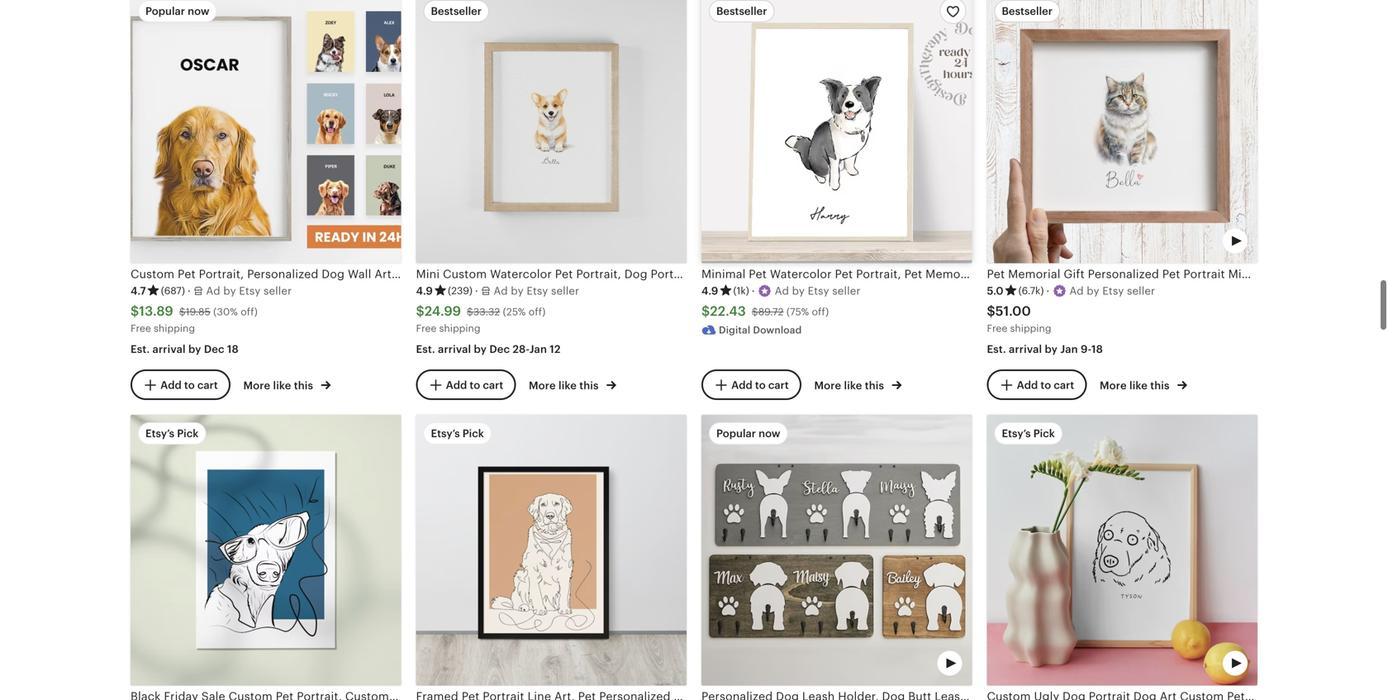Task type: vqa. For each thing, say whether or not it's contained in the screenshot.
the left 2023
no



Task type: locate. For each thing, give the bounding box(es) containing it.
33.32
[[473, 306, 500, 317]]

1 horizontal spatial jan
[[1061, 343, 1078, 356]]

1 etsy's from the left
[[145, 427, 174, 440]]

2 horizontal spatial bestseller
[[1002, 5, 1053, 17]]

4.9 up 22.43
[[702, 285, 719, 297]]

etsy's pick for framed pet portrait line art, pet personalized gifts, custom pet portrait, commission portrait, custom pet personalized dog cat portrait image
[[431, 427, 484, 440]]

free down 51.00
[[987, 323, 1008, 334]]

1 add to cart from the left
[[160, 379, 218, 391]]

4.9 up 24.99 at the top of page
[[416, 285, 433, 297]]

add to cart button down est. arrival by jan 9-18
[[987, 369, 1087, 400]]

1 vertical spatial popular now
[[717, 427, 781, 440]]

arrival down $ 13.89 $ 19.85 (30% off) free shipping
[[153, 343, 186, 356]]

1 horizontal spatial dec
[[490, 343, 510, 356]]

etsy's pick
[[145, 427, 199, 440], [431, 427, 484, 440], [1002, 427, 1055, 440]]

1 horizontal spatial arrival
[[438, 343, 471, 356]]

add to cart down digital download
[[732, 379, 789, 391]]

· right (1k)
[[752, 285, 755, 297]]

personalized dog leash holder, dog butt leash holder for wall, gift for dogs, engagement gift dog, mudroom hook, dog hanging sign image
[[702, 415, 972, 686]]

1 vertical spatial popular
[[717, 427, 756, 440]]

shipping for 13.89
[[154, 323, 195, 334]]

0 vertical spatial popular now
[[145, 5, 210, 17]]

(25%
[[503, 306, 526, 317]]

4 to from the left
[[1041, 379, 1051, 391]]

0 horizontal spatial 18
[[227, 343, 239, 356]]

2 by from the left
[[474, 343, 487, 356]]

2 horizontal spatial pick
[[1034, 427, 1055, 440]]

add down est. arrival by dec 18 on the left of the page
[[160, 379, 182, 391]]

cart down download
[[769, 379, 789, 391]]

by down $ 24.99 $ 33.32 (25% off) free shipping
[[474, 343, 487, 356]]

2 · from the left
[[475, 285, 478, 297]]

add to cart button down est. arrival by dec 18 on the left of the page
[[131, 369, 230, 400]]

add down est. arrival by jan 9-18
[[1017, 379, 1038, 391]]

3 like from the left
[[844, 379, 862, 392]]

est. for 13.89
[[131, 343, 150, 356]]

1 more from the left
[[243, 379, 270, 392]]

1 18 from the left
[[227, 343, 239, 356]]

mini custom watercolor pet portrait, dog portrait from photos, pet painting, tiny paintings, miniature painting image
[[416, 0, 687, 263]]

shipping inside $ 51.00 free shipping
[[1010, 323, 1052, 334]]

add
[[160, 379, 182, 391], [446, 379, 467, 391], [732, 379, 753, 391], [1017, 379, 1038, 391]]

shipping up est. arrival by dec 18 on the left of the page
[[154, 323, 195, 334]]

2 horizontal spatial shipping
[[1010, 323, 1052, 334]]

0 horizontal spatial free
[[131, 323, 151, 334]]

2 more like this from the left
[[529, 379, 602, 392]]

free inside $ 51.00 free shipping
[[987, 323, 1008, 334]]

est.
[[131, 343, 150, 356], [416, 343, 435, 356], [987, 343, 1006, 356]]

free inside $ 24.99 $ 33.32 (25% off) free shipping
[[416, 323, 437, 334]]

more like this for 13.89
[[243, 379, 316, 392]]

1 horizontal spatial free
[[416, 323, 437, 334]]

0 horizontal spatial shipping
[[154, 323, 195, 334]]

0 horizontal spatial jan
[[530, 343, 547, 356]]

1 · from the left
[[187, 285, 191, 297]]

add to cart button for 22.43
[[702, 369, 802, 400]]

arrival down 24.99 at the top of page
[[438, 343, 471, 356]]

1 shipping from the left
[[154, 323, 195, 334]]

more like this link
[[243, 376, 331, 393], [529, 376, 616, 393], [814, 376, 902, 393], [1100, 376, 1188, 393]]

3 etsy's pick from the left
[[1002, 427, 1055, 440]]

2 to from the left
[[470, 379, 480, 391]]

by down $ 13.89 $ 19.85 (30% off) free shipping
[[188, 343, 201, 356]]

framed pet portrait line art, pet personalized gifts, custom pet portrait, commission portrait, custom pet personalized dog cat portrait image
[[416, 415, 687, 686]]

3 by from the left
[[1045, 343, 1058, 356]]

3 add to cart from the left
[[732, 379, 789, 391]]

2 like from the left
[[559, 379, 577, 392]]

1 horizontal spatial pick
[[463, 427, 484, 440]]

1 free from the left
[[131, 323, 151, 334]]

free down 24.99 at the top of page
[[416, 323, 437, 334]]

3 to from the left
[[755, 379, 766, 391]]

· right "(239)" at left top
[[475, 285, 478, 297]]

dec down $ 13.89 $ 19.85 (30% off) free shipping
[[204, 343, 225, 356]]

bestseller for 22.43
[[717, 5, 767, 17]]

this for 24.99
[[580, 379, 599, 392]]

off) for 13.89
[[241, 306, 258, 317]]

1 like from the left
[[273, 379, 291, 392]]

2 pick from the left
[[463, 427, 484, 440]]

1 horizontal spatial now
[[759, 427, 781, 440]]

to for 13.89
[[184, 379, 195, 391]]

1 horizontal spatial shipping
[[439, 323, 481, 334]]

pet memorial gift personalized pet portrait  mini cat portrait tiny pet portrait custom pet portrait little mini cat painting pet loss gift image
[[987, 0, 1258, 263]]

to for 22.43
[[755, 379, 766, 391]]

add to cart button
[[131, 369, 230, 400], [416, 369, 516, 400], [702, 369, 802, 400], [987, 369, 1087, 400]]

off) right (75%
[[812, 306, 829, 317]]

1 off) from the left
[[241, 306, 258, 317]]

1 more like this from the left
[[243, 379, 316, 392]]

3 more like this from the left
[[814, 379, 887, 392]]

by
[[188, 343, 201, 356], [474, 343, 487, 356], [1045, 343, 1058, 356]]

2 horizontal spatial off)
[[812, 306, 829, 317]]

22.43
[[710, 304, 746, 319]]

3 add to cart button from the left
[[702, 369, 802, 400]]

· for 13.89
[[187, 285, 191, 297]]

0 horizontal spatial etsy's pick link
[[131, 415, 401, 700]]

2 this from the left
[[580, 379, 599, 392]]

2 horizontal spatial etsy's pick
[[1002, 427, 1055, 440]]

custom pet portrait, personalized dog wall art, pet dog wall art digital download to print on poster or canvas, printable, dog lover gift image
[[131, 0, 401, 263]]

bestseller
[[431, 5, 482, 17], [717, 5, 767, 17], [1002, 5, 1053, 17]]

1 4.9 from the left
[[416, 285, 433, 297]]

jan left 12
[[530, 343, 547, 356]]

0 horizontal spatial bestseller
[[431, 5, 482, 17]]

· right (687)
[[187, 285, 191, 297]]

1 bestseller from the left
[[431, 5, 482, 17]]

cart down est. arrival by jan 9-18
[[1054, 379, 1075, 391]]

1 cart from the left
[[197, 379, 218, 391]]

arrival for 13.89
[[153, 343, 186, 356]]

1 horizontal spatial est.
[[416, 343, 435, 356]]

est. down 24.99 at the top of page
[[416, 343, 435, 356]]

off) inside $ 22.43 $ 89.72 (75% off)
[[812, 306, 829, 317]]

0 horizontal spatial popular
[[145, 5, 185, 17]]

add to cart for 24.99
[[446, 379, 504, 391]]

4 this from the left
[[1151, 379, 1170, 392]]

3 free from the left
[[987, 323, 1008, 334]]

0 horizontal spatial 4.9
[[416, 285, 433, 297]]

off) inside $ 13.89 $ 19.85 (30% off) free shipping
[[241, 306, 258, 317]]

1 pick from the left
[[177, 427, 199, 440]]

more for 13.89
[[243, 379, 270, 392]]

etsy's
[[145, 427, 174, 440], [431, 427, 460, 440], [1002, 427, 1031, 440]]

1 horizontal spatial etsy's pick
[[431, 427, 484, 440]]

2 free from the left
[[416, 323, 437, 334]]

18
[[227, 343, 239, 356], [1092, 343, 1103, 356]]

2 add from the left
[[446, 379, 467, 391]]

by left 9-
[[1045, 343, 1058, 356]]

by for 13.89
[[188, 343, 201, 356]]

0 horizontal spatial off)
[[241, 306, 258, 317]]

2 cart from the left
[[483, 379, 504, 391]]

add down digital
[[732, 379, 753, 391]]

free
[[131, 323, 151, 334], [416, 323, 437, 334], [987, 323, 1008, 334]]

jan
[[530, 343, 547, 356], [1061, 343, 1078, 356]]

popular now
[[145, 5, 210, 17], [717, 427, 781, 440]]

to down est. arrival by dec 18 on the left of the page
[[184, 379, 195, 391]]

shipping
[[154, 323, 195, 334], [439, 323, 481, 334], [1010, 323, 1052, 334]]

dec
[[204, 343, 225, 356], [490, 343, 510, 356]]

arrival
[[153, 343, 186, 356], [438, 343, 471, 356], [1009, 343, 1042, 356]]

· right (6.7k) on the top
[[1047, 285, 1050, 297]]

1 etsy's pick link from the left
[[131, 415, 401, 700]]

2 dec from the left
[[490, 343, 510, 356]]

add for 13.89
[[160, 379, 182, 391]]

dec left 28-
[[490, 343, 510, 356]]

$ inside $ 22.43 $ 89.72 (75% off)
[[752, 306, 758, 317]]

like
[[273, 379, 291, 392], [559, 379, 577, 392], [844, 379, 862, 392], [1130, 379, 1148, 392]]

0 horizontal spatial etsy's
[[145, 427, 174, 440]]

download
[[753, 324, 802, 335]]

free for 24.99
[[416, 323, 437, 334]]

2 horizontal spatial arrival
[[1009, 343, 1042, 356]]

2 more like this link from the left
[[529, 376, 616, 393]]

add to cart for 13.89
[[160, 379, 218, 391]]

add to cart button down est. arrival by dec 28-jan 12
[[416, 369, 516, 400]]

1 horizontal spatial etsy's pick link
[[416, 415, 687, 700]]

est. for 24.99
[[416, 343, 435, 356]]

shipping down 51.00
[[1010, 323, 1052, 334]]

est. down $ 51.00 free shipping
[[987, 343, 1006, 356]]

(6.7k)
[[1019, 285, 1044, 296]]

1 etsy's pick from the left
[[145, 427, 199, 440]]

1 add from the left
[[160, 379, 182, 391]]

add for 24.99
[[446, 379, 467, 391]]

2 horizontal spatial est.
[[987, 343, 1006, 356]]

3 cart from the left
[[769, 379, 789, 391]]

shipping inside $ 13.89 $ 19.85 (30% off) free shipping
[[154, 323, 195, 334]]

1 horizontal spatial bestseller
[[717, 5, 767, 17]]

0 horizontal spatial etsy's pick
[[145, 427, 199, 440]]

1 more like this link from the left
[[243, 376, 331, 393]]

arrival for 24.99
[[438, 343, 471, 356]]

3 off) from the left
[[812, 306, 829, 317]]

1 horizontal spatial by
[[474, 343, 487, 356]]

popular
[[145, 5, 185, 17], [717, 427, 756, 440]]

more like this
[[243, 379, 316, 392], [529, 379, 602, 392], [814, 379, 887, 392], [1100, 379, 1173, 392]]

more
[[243, 379, 270, 392], [529, 379, 556, 392], [814, 379, 842, 392], [1100, 379, 1127, 392]]

0 horizontal spatial est.
[[131, 343, 150, 356]]

3 more like this link from the left
[[814, 376, 902, 393]]

add to cart down est. arrival by dec 28-jan 12
[[446, 379, 504, 391]]

1 dec from the left
[[204, 343, 225, 356]]

2 off) from the left
[[529, 306, 546, 317]]

2 horizontal spatial free
[[987, 323, 1008, 334]]

off) inside $ 24.99 $ 33.32 (25% off) free shipping
[[529, 306, 546, 317]]

3 pick from the left
[[1034, 427, 1055, 440]]

add to cart button down digital download
[[702, 369, 802, 400]]

1 add to cart button from the left
[[131, 369, 230, 400]]

to
[[184, 379, 195, 391], [470, 379, 480, 391], [755, 379, 766, 391], [1041, 379, 1051, 391]]

more for 22.43
[[814, 379, 842, 392]]

2 more from the left
[[529, 379, 556, 392]]

1 by from the left
[[188, 343, 201, 356]]

2 bestseller from the left
[[717, 5, 767, 17]]

(30%
[[213, 306, 238, 317]]

1 horizontal spatial off)
[[529, 306, 546, 317]]

1 horizontal spatial popular now
[[717, 427, 781, 440]]

1 est. from the left
[[131, 343, 150, 356]]

off) right (30%
[[241, 306, 258, 317]]

1 horizontal spatial etsy's
[[431, 427, 460, 440]]

off) right (25%
[[529, 306, 546, 317]]

0 horizontal spatial dec
[[204, 343, 225, 356]]

1 to from the left
[[184, 379, 195, 391]]

2 add to cart button from the left
[[416, 369, 516, 400]]

2 est. from the left
[[416, 343, 435, 356]]

this for 13.89
[[294, 379, 313, 392]]

·
[[187, 285, 191, 297], [475, 285, 478, 297], [752, 285, 755, 297], [1047, 285, 1050, 297]]

1 vertical spatial now
[[759, 427, 781, 440]]

more like this link for 13.89
[[243, 376, 331, 393]]

2 horizontal spatial etsy's
[[1002, 427, 1031, 440]]

4 add to cart button from the left
[[987, 369, 1087, 400]]

1 horizontal spatial 4.9
[[702, 285, 719, 297]]

(1k)
[[733, 285, 749, 296]]

12
[[550, 343, 561, 356]]

2 horizontal spatial by
[[1045, 343, 1058, 356]]

4.9 for 24.99
[[416, 285, 433, 297]]

dec for 13.89
[[204, 343, 225, 356]]

add to cart
[[160, 379, 218, 391], [446, 379, 504, 391], [732, 379, 789, 391], [1017, 379, 1075, 391]]

3 shipping from the left
[[1010, 323, 1052, 334]]

2 horizontal spatial etsy's pick link
[[987, 415, 1258, 700]]

5.0
[[987, 285, 1004, 297]]

shipping inside $ 24.99 $ 33.32 (25% off) free shipping
[[439, 323, 481, 334]]

arrival down $ 51.00 free shipping
[[1009, 343, 1042, 356]]

etsy's pick for black friday sale custom pet portrait, custom line art, pet portrait drawing, sketches from photo, personalized gifts , dog and cat portrait
[[145, 427, 199, 440]]

product video element
[[987, 0, 1258, 263], [702, 415, 972, 686], [987, 415, 1258, 686]]

1 horizontal spatial popular
[[717, 427, 756, 440]]

3 · from the left
[[752, 285, 755, 297]]

add to cart down est. arrival by dec 18 on the left of the page
[[160, 379, 218, 391]]

89.72
[[758, 306, 784, 317]]

2 add to cart from the left
[[446, 379, 504, 391]]

to down est. arrival by dec 28-jan 12
[[470, 379, 480, 391]]

4.9
[[416, 285, 433, 297], [702, 285, 719, 297]]

now
[[188, 5, 210, 17], [759, 427, 781, 440]]

0 horizontal spatial pick
[[177, 427, 199, 440]]

2 4.9 from the left
[[702, 285, 719, 297]]

add down est. arrival by dec 28-jan 12
[[446, 379, 467, 391]]

custom ugly dog portrait dog art custom pet portrait pet parent gift pet portrait custom art custom dog pet memorial gift pet art 5x7 print image
[[987, 415, 1258, 686]]

free down 13.89
[[131, 323, 151, 334]]

0 vertical spatial popular
[[145, 5, 185, 17]]

popular now link
[[702, 415, 972, 700]]

cart
[[197, 379, 218, 391], [483, 379, 504, 391], [769, 379, 789, 391], [1054, 379, 1075, 391]]

2 shipping from the left
[[439, 323, 481, 334]]

like for 13.89
[[273, 379, 291, 392]]

to down digital download
[[755, 379, 766, 391]]

shipping down 24.99 at the top of page
[[439, 323, 481, 334]]

3 more from the left
[[814, 379, 842, 392]]

0 horizontal spatial arrival
[[153, 343, 186, 356]]

etsy's pick link
[[131, 415, 401, 700], [416, 415, 687, 700], [987, 415, 1258, 700]]

add to cart down est. arrival by jan 9-18
[[1017, 379, 1075, 391]]

24.99
[[425, 304, 461, 319]]

2 arrival from the left
[[438, 343, 471, 356]]

cart down est. arrival by dec 18 on the left of the page
[[197, 379, 218, 391]]

pick
[[177, 427, 199, 440], [463, 427, 484, 440], [1034, 427, 1055, 440]]

product video element for bestseller
[[987, 0, 1258, 263]]

product video element for etsy's pick
[[987, 415, 1258, 686]]

2 etsy's pick from the left
[[431, 427, 484, 440]]

off) for 24.99
[[529, 306, 546, 317]]

$
[[131, 304, 139, 319], [416, 304, 425, 319], [702, 304, 710, 319], [987, 304, 996, 319], [179, 306, 186, 317], [467, 306, 473, 317], [752, 306, 758, 317]]

4 add from the left
[[1017, 379, 1038, 391]]

jan left 9-
[[1061, 343, 1078, 356]]

to for 24.99
[[470, 379, 480, 391]]

free inside $ 13.89 $ 19.85 (30% off) free shipping
[[131, 323, 151, 334]]

1 this from the left
[[294, 379, 313, 392]]

3 add from the left
[[732, 379, 753, 391]]

cart down est. arrival by dec 28-jan 12
[[483, 379, 504, 391]]

cart for 24.99
[[483, 379, 504, 391]]

1 horizontal spatial 18
[[1092, 343, 1103, 356]]

0 horizontal spatial now
[[188, 5, 210, 17]]

digital
[[719, 324, 751, 335]]

4 more like this from the left
[[1100, 379, 1173, 392]]

off)
[[241, 306, 258, 317], [529, 306, 546, 317], [812, 306, 829, 317]]

digital download
[[719, 324, 802, 335]]

like for 22.43
[[844, 379, 862, 392]]

1 arrival from the left
[[153, 343, 186, 356]]

0 horizontal spatial by
[[188, 343, 201, 356]]

this
[[294, 379, 313, 392], [580, 379, 599, 392], [865, 379, 884, 392], [1151, 379, 1170, 392]]

2 etsy's from the left
[[431, 427, 460, 440]]

to down est. arrival by jan 9-18
[[1041, 379, 1051, 391]]

est. down 13.89
[[131, 343, 150, 356]]



Task type: describe. For each thing, give the bounding box(es) containing it.
add for 22.43
[[732, 379, 753, 391]]

$ 24.99 $ 33.32 (25% off) free shipping
[[416, 304, 546, 334]]

add to cart for 22.43
[[732, 379, 789, 391]]

4 cart from the left
[[1054, 379, 1075, 391]]

2 jan from the left
[[1061, 343, 1078, 356]]

13.89
[[139, 304, 173, 319]]

more for 24.99
[[529, 379, 556, 392]]

3 arrival from the left
[[1009, 343, 1042, 356]]

3 est. from the left
[[987, 343, 1006, 356]]

51.00
[[996, 304, 1031, 319]]

now inside popular now link
[[759, 427, 781, 440]]

more like this link for 24.99
[[529, 376, 616, 393]]

2 etsy's pick link from the left
[[416, 415, 687, 700]]

black friday sale custom pet portrait, custom line art, pet portrait drawing, sketches from photo, personalized gifts , dog and cat portrait image
[[131, 415, 401, 686]]

$ inside $ 51.00 free shipping
[[987, 304, 996, 319]]

· for 24.99
[[475, 285, 478, 297]]

4 add to cart from the left
[[1017, 379, 1075, 391]]

add to cart button for 24.99
[[416, 369, 516, 400]]

more like this link for 22.43
[[814, 376, 902, 393]]

etsy's for framed pet portrait line art, pet personalized gifts, custom pet portrait, commission portrait, custom pet personalized dog cat portrait image
[[431, 427, 460, 440]]

4 · from the left
[[1047, 285, 1050, 297]]

0 horizontal spatial popular now
[[145, 5, 210, 17]]

1 jan from the left
[[530, 343, 547, 356]]

minimal pet watercolor pet portrait, pet memorial gift, dog painting, pet loss gift, watercolor illustration, dog portraits from photos image
[[702, 0, 972, 263]]

4.9 for 22.43
[[702, 285, 719, 297]]

like for 24.99
[[559, 379, 577, 392]]

est. arrival by dec 28-jan 12
[[416, 343, 561, 356]]

bestseller for 24.99
[[431, 5, 482, 17]]

4 like from the left
[[1130, 379, 1148, 392]]

this for 51.00
[[1151, 379, 1170, 392]]

pick for framed pet portrait line art, pet personalized gifts, custom pet portrait, commission portrait, custom pet personalized dog cat portrait image
[[463, 427, 484, 440]]

3 etsy's from the left
[[1002, 427, 1031, 440]]

4 more like this link from the left
[[1100, 376, 1188, 393]]

19.85
[[186, 306, 211, 317]]

(687)
[[161, 285, 185, 296]]

etsy's for black friday sale custom pet portrait, custom line art, pet portrait drawing, sketches from photo, personalized gifts , dog and cat portrait
[[145, 427, 174, 440]]

cart for 13.89
[[197, 379, 218, 391]]

pick for black friday sale custom pet portrait, custom line art, pet portrait drawing, sketches from photo, personalized gifts , dog and cat portrait
[[177, 427, 199, 440]]

shipping for 24.99
[[439, 323, 481, 334]]

3 etsy's pick link from the left
[[987, 415, 1258, 700]]

$ 22.43 $ 89.72 (75% off)
[[702, 304, 829, 319]]

by for 24.99
[[474, 343, 487, 356]]

4.7
[[131, 285, 146, 297]]

$ 51.00 free shipping
[[987, 304, 1052, 334]]

28-
[[513, 343, 530, 356]]

(239)
[[448, 285, 473, 296]]

2 18 from the left
[[1092, 343, 1103, 356]]

$ 13.89 $ 19.85 (30% off) free shipping
[[131, 304, 258, 334]]

cart for 22.43
[[769, 379, 789, 391]]

dec for 24.99
[[490, 343, 510, 356]]

more like this for 22.43
[[814, 379, 887, 392]]

est. arrival by dec 18
[[131, 343, 239, 356]]

· for 22.43
[[752, 285, 755, 297]]

4 more from the left
[[1100, 379, 1127, 392]]

free for 13.89
[[131, 323, 151, 334]]

3 this from the left
[[865, 379, 884, 392]]

add to cart button for 13.89
[[131, 369, 230, 400]]

0 vertical spatial now
[[188, 5, 210, 17]]

est. arrival by jan 9-18
[[987, 343, 1103, 356]]

9-
[[1081, 343, 1092, 356]]

(75%
[[787, 306, 809, 317]]

more like this for 24.99
[[529, 379, 602, 392]]

product video element for popular now
[[702, 415, 972, 686]]

3 bestseller from the left
[[1002, 5, 1053, 17]]



